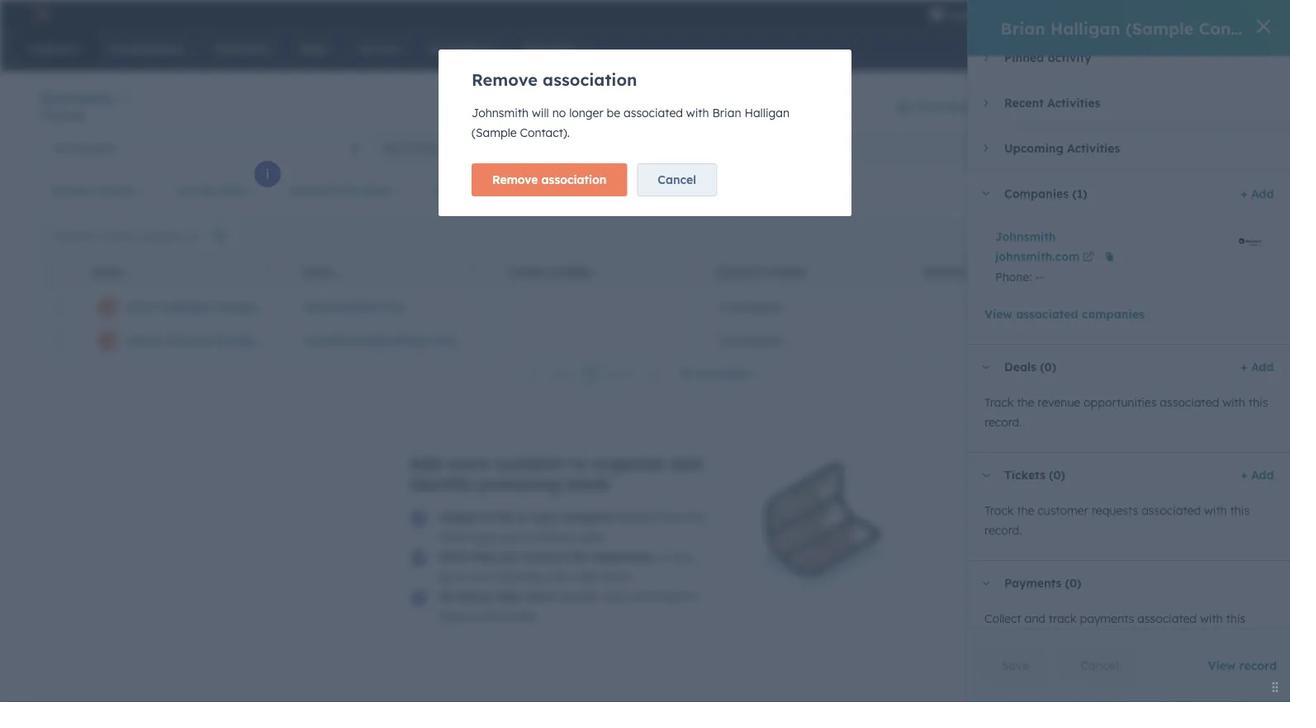 Task type: describe. For each thing, give the bounding box(es) containing it.
we'll
[[439, 550, 467, 565]]

hubspot link
[[20, 3, 62, 23]]

payments.
[[1113, 632, 1170, 646]]

-- down primary
[[924, 300, 933, 314]]

0 vertical spatial i button
[[1069, 107, 1095, 133]]

track
[[1048, 612, 1076, 626]]

this for track the customer requests associated with this record.
[[1230, 504, 1249, 518]]

import button
[[1082, 93, 1143, 119]]

+ add for track the customer requests associated with this record.
[[1240, 468, 1274, 483]]

contacts right my
[[404, 141, 452, 155]]

save
[[1001, 659, 1029, 674]]

remove association button
[[472, 164, 627, 197]]

lead status button
[[422, 174, 523, 207]]

business inside the so you grow your business with clean data.
[[497, 570, 543, 584]]

file
[[495, 510, 513, 525]]

0 vertical spatial help
[[470, 550, 495, 565]]

more
[[447, 453, 490, 474]]

fancy
[[459, 590, 491, 604]]

1 button
[[582, 363, 600, 385]]

customer
[[1037, 504, 1088, 518]]

Search HubSpot search field
[[1058, 35, 1260, 63]]

companies (1) button
[[968, 171, 1234, 216]]

from
[[659, 510, 685, 525]]

business inside directly from the other apps your business uses.
[[529, 530, 576, 545]]

caret image for tickets
[[981, 473, 991, 478]]

1 horizontal spatial contact owner
[[716, 266, 805, 279]]

notifications button
[[1135, 0, 1163, 26]]

1 you from the left
[[499, 550, 520, 565]]

to inside needed, and we're here to help at every step.
[[687, 590, 698, 604]]

(0) for tickets
[[1049, 468, 1065, 483]]

25
[[680, 367, 693, 381]]

0 vertical spatial remove
[[472, 69, 538, 90]]

tickets (0)
[[1004, 468, 1065, 483]]

view record
[[1208, 659, 1277, 674]]

with for collect and track payments associated with this contact using hubspot payments.
[[1200, 612, 1223, 626]]

hubspot
[[1061, 632, 1109, 646]]

we're
[[628, 590, 656, 604]]

marketplaces button
[[1042, 0, 1076, 26]]

so you grow your business with clean data.
[[439, 550, 695, 584]]

upgrade image
[[929, 7, 944, 22]]

1 vertical spatial i button
[[254, 161, 281, 187]]

name
[[93, 266, 122, 279]]

page
[[719, 367, 749, 381]]

emailmaria@hubspot.com link
[[304, 333, 457, 348]]

remove
[[524, 550, 567, 565]]

cancel for save
[[1081, 659, 1119, 674]]

import for import
[[1096, 100, 1129, 112]]

needed, and we're here to help at every step.
[[439, 590, 698, 624]]

tickets (0) button
[[968, 453, 1234, 498]]

maria johnson (sample contact) link
[[128, 333, 318, 348]]

remove inside button
[[492, 173, 538, 187]]

upgrade
[[948, 8, 994, 21]]

add more contacts to organize and identify promising leads
[[409, 453, 702, 495]]

record
[[1239, 659, 1277, 674]]

contacts right all at the left top of the page
[[69, 141, 116, 155]]

contacts
[[40, 88, 113, 108]]

data quality
[[914, 99, 989, 113]]

0 vertical spatial remove association
[[472, 69, 637, 90]]

to inside the add more contacts to organize and identify promising leads
[[570, 453, 587, 474]]

+ for track the revenue opportunities associated with this record.
[[1240, 360, 1247, 374]]

1 + add from the top
[[1240, 186, 1274, 201]]

0 vertical spatial brian
[[1001, 18, 1045, 38]]

primary
[[923, 266, 969, 279]]

deals
[[1004, 360, 1036, 375]]

grow
[[439, 570, 466, 584]]

here
[[660, 590, 683, 604]]

all contacts
[[53, 141, 116, 155]]

press to sort. element for email
[[470, 266, 476, 280]]

phone number
[[510, 266, 592, 279]]

bh@hubspot.com button
[[284, 291, 491, 324]]

johnson
[[165, 333, 214, 348]]

contact owner inside popup button
[[50, 183, 135, 198]]

contact) up search "icon"
[[1199, 18, 1270, 38]]

this for track the revenue opportunities associated with this record.
[[1248, 395, 1268, 410]]

work
[[525, 590, 554, 604]]

the up clean
[[570, 550, 589, 565]]

2 horizontal spatial brian halligan (sample contact)
[[1001, 18, 1270, 38]]

save button
[[981, 650, 1050, 683]]

associated down phone: --
[[1016, 307, 1078, 322]]

unassigned button for bh@hubspot.com
[[697, 291, 904, 324]]

this for collect and track payments associated with this contact using hubspot payments.
[[1226, 612, 1245, 626]]

actions
[[1014, 100, 1048, 112]]

with for so you grow your business with clean data.
[[547, 570, 570, 584]]

(1)
[[1072, 186, 1087, 201]]

1 vertical spatial owner
[[767, 266, 805, 279]]

add for tickets (0)
[[1251, 468, 1274, 483]]

+ add button for track the customer requests associated with this record.
[[1240, 466, 1274, 485]]

record. for track the customer requests associated with this record.
[[984, 523, 1022, 538]]

collect
[[984, 612, 1021, 626]]

or
[[517, 510, 529, 525]]

unassigned for emailmaria@hubspot.com
[[717, 333, 782, 348]]

cancel for remove association
[[658, 173, 696, 187]]

lead status
[[433, 183, 500, 198]]

prev button
[[519, 364, 582, 385]]

-- down companies
[[1130, 333, 1139, 348]]

date inside 'last activity date' popup button
[[364, 183, 390, 198]]

track for track the revenue opportunities associated with this record.
[[984, 395, 1013, 410]]

view for view associated companies
[[984, 307, 1012, 322]]

1 link opens in a new window image from the top
[[1082, 248, 1094, 267]]

step.
[[513, 610, 539, 624]]

emailmaria@hubspot.com
[[304, 333, 457, 348]]

data.
[[605, 570, 633, 584]]

data quality button
[[886, 90, 990, 123]]

press to sort. image
[[883, 266, 889, 277]]

contacts inside the add more contacts to organize and identify promising leads
[[495, 453, 565, 474]]

0 horizontal spatial halligan
[[163, 300, 212, 314]]

no
[[439, 590, 456, 604]]

we'll help you remove the duplicates,
[[439, 550, 656, 565]]

bh@hubspot.com link
[[304, 300, 405, 314]]

.
[[567, 126, 570, 140]]

0 horizontal spatial brian
[[128, 300, 159, 314]]

press to sort. element for contact owner
[[883, 266, 889, 280]]

bh@hubspot.com
[[304, 300, 405, 314]]

1
[[588, 367, 594, 381]]

-- up deals (0) dropdown button
[[1130, 300, 1139, 314]]

last activity date button
[[278, 174, 412, 207]]

(0) for payments
[[1065, 577, 1081, 591]]

1 vertical spatial brian
[[712, 106, 741, 120]]

johnsmith will no longer be associated with
[[472, 106, 712, 120]]

company
[[972, 266, 1023, 279]]

add for companies (1)
[[1251, 186, 1274, 201]]

directly
[[615, 510, 655, 525]]

remove association inside button
[[492, 173, 607, 187]]

search image
[[1255, 43, 1267, 55]]

i for the top i button
[[1080, 112, 1084, 127]]

2 link opens in a new window image from the top
[[1082, 252, 1094, 263]]

contact) down the email
[[266, 300, 316, 314]]

date inside create date popup button
[[220, 183, 246, 198]]

johnsmith for johnsmith will no longer be associated with
[[472, 106, 529, 120]]

(3/5)
[[1129, 140, 1158, 155]]

uses.
[[579, 530, 606, 545]]

contacts up 'uses.'
[[563, 510, 612, 525]]

calling icon image
[[1017, 6, 1032, 21]]

johnsmith.com link
[[995, 246, 1097, 267]]

status
[[465, 183, 500, 198]]

lead
[[433, 183, 462, 198]]

advanced filters (0) button
[[532, 174, 685, 207]]

johnsmith for johnsmith
[[995, 229, 1056, 243]]

associated for track the revenue opportunities associated with this record.
[[1160, 395, 1219, 410]]

add view (3/5)
[[1073, 140, 1158, 155]]

last
[[289, 183, 313, 198]]

+ add for track the revenue opportunities associated with this record.
[[1240, 360, 1274, 374]]

contact owner button
[[40, 174, 157, 207]]

primary company column header
[[904, 254, 1111, 291]]

quality
[[946, 99, 989, 113]]

create
[[178, 183, 216, 198]]

directly from the other apps your business uses.
[[439, 510, 705, 545]]

and inside the add more contacts to organize and identify promising leads
[[670, 453, 702, 474]]

25 per page
[[680, 367, 749, 381]]

companies
[[1004, 186, 1068, 201]]

revenue
[[1037, 395, 1080, 410]]



Task type: locate. For each thing, give the bounding box(es) containing it.
cancel button for remove association
[[637, 164, 717, 197]]

date right "activity"
[[364, 183, 390, 198]]

your down file
[[501, 530, 526, 545]]

i up the add view (3/5) popup button
[[1080, 112, 1084, 127]]

cancel right filters
[[658, 173, 696, 187]]

0 vertical spatial business
[[529, 530, 576, 545]]

with for track the revenue opportunities associated with this record.
[[1222, 395, 1245, 410]]

3 caret image from the top
[[981, 582, 991, 586]]

cancel button down contacts banner at the top
[[637, 164, 717, 197]]

1 + from the top
[[1240, 186, 1247, 201]]

pagination navigation
[[519, 363, 669, 385]]

1 vertical spatial business
[[497, 570, 543, 584]]

0 vertical spatial this
[[1248, 395, 1268, 410]]

0 vertical spatial your
[[501, 530, 526, 545]]

2 vertical spatial and
[[1024, 612, 1045, 626]]

track the revenue opportunities associated with this record.
[[984, 395, 1268, 430]]

a
[[484, 510, 492, 525]]

leads
[[566, 474, 610, 495]]

1 record. from the top
[[984, 415, 1022, 430]]

1 vertical spatial record.
[[984, 523, 1022, 538]]

contact inside popup button
[[50, 183, 96, 198]]

add inside popup button
[[1073, 140, 1096, 155]]

2 vertical spatial + add button
[[1240, 466, 1274, 485]]

1 horizontal spatial import
[[1096, 100, 1129, 112]]

0 vertical spatial owner
[[99, 183, 135, 198]]

email
[[303, 266, 336, 279]]

johnsmith button
[[1167, 0, 1269, 26]]

every
[[480, 610, 509, 624]]

0 horizontal spatial to
[[570, 453, 587, 474]]

you right so
[[675, 550, 695, 565]]

my
[[385, 141, 401, 155]]

help inside needed, and we're here to help at every step.
[[439, 610, 462, 624]]

unassigned for bh@hubspot.com
[[717, 300, 782, 314]]

0 vertical spatial and
[[670, 453, 702, 474]]

other
[[439, 530, 468, 545]]

caret image left tickets
[[981, 473, 991, 478]]

the down tickets
[[1017, 504, 1034, 518]]

add for deals (0)
[[1251, 360, 1274, 374]]

record. up tickets
[[984, 415, 1022, 430]]

0 vertical spatial import
[[1096, 100, 1129, 112]]

0 vertical spatial halligan
[[1051, 18, 1121, 38]]

i button up add view (3/5)
[[1069, 107, 1095, 133]]

2 date from the left
[[364, 183, 390, 198]]

caret image inside the "companies (1)" dropdown button
[[981, 191, 991, 196]]

associated up payments.
[[1137, 612, 1196, 626]]

business up we'll help you remove the duplicates,
[[529, 530, 576, 545]]

this inside collect and track payments associated with this contact using hubspot payments.
[[1226, 612, 1245, 626]]

import for import a file or sync contacts
[[439, 510, 481, 525]]

track for track the customer requests associated with this record.
[[984, 504, 1013, 518]]

unassigned button for emailmaria@hubspot.com
[[697, 324, 904, 357]]

press to sort. element left the email
[[263, 266, 269, 280]]

1 vertical spatial caret image
[[981, 473, 991, 478]]

associated right be
[[624, 106, 683, 120]]

associated inside the track the revenue opportunities associated with this record.
[[1160, 395, 1219, 410]]

cancel button for save
[[1060, 650, 1140, 683]]

needed,
[[557, 590, 601, 604]]

association down "."
[[541, 173, 607, 187]]

settings image
[[1114, 7, 1129, 22]]

companies (1)
[[1004, 186, 1087, 201]]

2 horizontal spatial brian
[[1001, 18, 1045, 38]]

1 vertical spatial to
[[687, 590, 698, 604]]

this inside the track the revenue opportunities associated with this record.
[[1248, 395, 1268, 410]]

0 horizontal spatial i button
[[254, 161, 281, 187]]

and for needed, and we're here to help at every step.
[[604, 590, 625, 604]]

1 horizontal spatial you
[[675, 550, 695, 565]]

data
[[495, 590, 522, 604]]

the left revenue
[[1017, 395, 1034, 410]]

caret image
[[981, 191, 991, 196], [981, 473, 991, 478], [981, 582, 991, 586]]

1 horizontal spatial cancel
[[1081, 659, 1119, 674]]

0 vertical spatial contact owner
[[50, 183, 135, 198]]

the inside track the customer requests associated with this record.
[[1017, 504, 1034, 518]]

last activity date
[[289, 183, 390, 198]]

1 unassigned from the top
[[717, 300, 782, 314]]

close image
[[1257, 20, 1270, 33]]

2 + add button from the top
[[1240, 357, 1274, 377]]

associated for collect and track payments associated with this contact using hubspot payments.
[[1137, 612, 1196, 626]]

0 vertical spatial unassigned
[[717, 300, 782, 314]]

1 horizontal spatial press to sort. element
[[470, 266, 476, 280]]

track inside the track the revenue opportunities associated with this record.
[[984, 395, 1013, 410]]

and inside collect and track payments associated with this contact using hubspot payments.
[[1024, 612, 1045, 626]]

1 horizontal spatial help
[[470, 550, 495, 565]]

1 vertical spatial halligan
[[745, 106, 790, 120]]

add inside the add more contacts to organize and identify promising leads
[[409, 453, 442, 474]]

(0) inside 'button'
[[658, 183, 675, 198]]

add view (3/5) button
[[1044, 131, 1179, 164]]

2 horizontal spatial halligan
[[1051, 18, 1121, 38]]

with inside collect and track payments associated with this contact using hubspot payments.
[[1200, 612, 1223, 626]]

with inside the so you grow your business with clean data.
[[547, 570, 570, 584]]

0 horizontal spatial cancel button
[[637, 164, 717, 197]]

(0) right tickets
[[1049, 468, 1065, 483]]

link opens in a new window image
[[1082, 248, 1094, 267], [1082, 252, 1094, 263]]

contacts up import a file or sync contacts
[[495, 453, 565, 474]]

press to sort. element left phone
[[470, 266, 476, 280]]

help down no
[[439, 610, 462, 624]]

records
[[48, 109, 85, 122]]

promising
[[478, 474, 561, 495]]

1 caret image from the top
[[981, 191, 991, 196]]

companies
[[1081, 307, 1144, 322]]

halligan inside the brian halligan (sample contact)
[[745, 106, 790, 120]]

be
[[607, 106, 620, 120]]

create date button
[[167, 174, 268, 207]]

my contacts
[[385, 141, 452, 155]]

1 vertical spatial + add
[[1240, 360, 1274, 374]]

press to sort. element left primary
[[883, 266, 889, 280]]

with inside the track the revenue opportunities associated with this record.
[[1222, 395, 1245, 410]]

1 vertical spatial cancel
[[1081, 659, 1119, 674]]

track down caret icon
[[984, 395, 1013, 410]]

--
[[511, 300, 520, 314], [924, 300, 933, 314], [1130, 300, 1139, 314], [1130, 333, 1139, 348]]

contact
[[984, 632, 1026, 646]]

2 press to sort. element from the left
[[470, 266, 476, 280]]

i
[[1080, 112, 1084, 127], [266, 167, 269, 181]]

2 caret image from the top
[[981, 473, 991, 478]]

maria
[[128, 333, 161, 348]]

caret image inside payments (0) dropdown button
[[981, 582, 991, 586]]

view for view record
[[1208, 659, 1236, 674]]

date right create
[[220, 183, 246, 198]]

3 + from the top
[[1240, 468, 1247, 483]]

association up johnsmith will no longer be associated with
[[543, 69, 637, 90]]

1 horizontal spatial contact
[[716, 266, 764, 279]]

0 vertical spatial caret image
[[981, 191, 991, 196]]

0 horizontal spatial help
[[439, 610, 462, 624]]

johnsmith.com
[[995, 249, 1079, 263]]

and inside needed, and we're here to help at every step.
[[604, 590, 625, 604]]

2 unassigned from the top
[[717, 333, 782, 348]]

(0) for deals
[[1040, 360, 1056, 375]]

i down all contacts button
[[266, 167, 269, 181]]

maria johnson (sample contact)
[[128, 333, 318, 348]]

all
[[53, 141, 66, 155]]

2 record. from the top
[[984, 523, 1022, 538]]

the right "from"
[[688, 510, 705, 525]]

1 vertical spatial cancel button
[[1060, 650, 1140, 683]]

marketplaces image
[[1052, 7, 1067, 22]]

2 vertical spatial brian halligan (sample contact)
[[128, 300, 316, 314]]

caret image up collect
[[981, 582, 991, 586]]

1 horizontal spatial your
[[501, 530, 526, 545]]

1 vertical spatial contact
[[716, 266, 764, 279]]

remove association
[[472, 69, 637, 90], [492, 173, 607, 187]]

(0) up track
[[1065, 577, 1081, 591]]

0 vertical spatial association
[[543, 69, 637, 90]]

import a file or sync contacts
[[439, 510, 612, 525]]

2 track from the top
[[984, 504, 1013, 518]]

0 vertical spatial johnsmith
[[472, 106, 529, 120]]

and down data. at the bottom left of the page
[[604, 590, 625, 604]]

next
[[606, 367, 633, 381]]

johnsmith link
[[995, 229, 1056, 243]]

remove down my contacts button at the top of the page
[[492, 173, 538, 187]]

0 vertical spatial track
[[984, 395, 1013, 410]]

cancel down hubspot
[[1081, 659, 1119, 674]]

create date
[[178, 183, 246, 198]]

track
[[984, 395, 1013, 410], [984, 504, 1013, 518]]

apps
[[471, 530, 498, 545]]

cancel button down hubspot
[[1060, 650, 1140, 683]]

1 unassigned button from the top
[[697, 291, 904, 324]]

-- inside button
[[511, 300, 520, 314]]

sync
[[533, 510, 559, 525]]

caret image for companies
[[981, 191, 991, 196]]

and up using
[[1024, 612, 1045, 626]]

0 horizontal spatial your
[[469, 570, 494, 584]]

unassigned button
[[697, 291, 904, 324], [697, 324, 904, 357]]

2 vertical spatial +
[[1240, 468, 1247, 483]]

0 horizontal spatial contact
[[50, 183, 96, 198]]

2 + from the top
[[1240, 360, 1247, 374]]

1 + add button from the top
[[1240, 184, 1274, 203]]

help down 'apps'
[[470, 550, 495, 565]]

to left organize
[[570, 453, 587, 474]]

help
[[470, 550, 495, 565], [439, 610, 462, 624]]

record.
[[984, 415, 1022, 430], [984, 523, 1022, 538]]

0 vertical spatial + add button
[[1240, 184, 1274, 203]]

cancel
[[658, 173, 696, 187], [1081, 659, 1119, 674]]

+ for track the customer requests associated with this record.
[[1240, 468, 1247, 483]]

you inside the so you grow your business with clean data.
[[675, 550, 695, 565]]

this inside track the customer requests associated with this record.
[[1230, 504, 1249, 518]]

import
[[1096, 100, 1129, 112], [439, 510, 481, 525]]

2 unassigned button from the top
[[697, 324, 904, 357]]

0 horizontal spatial view
[[984, 307, 1012, 322]]

0 vertical spatial record.
[[984, 415, 1022, 430]]

1 track from the top
[[984, 395, 1013, 410]]

record. inside the track the revenue opportunities associated with this record.
[[984, 415, 1022, 430]]

2 vertical spatial caret image
[[981, 582, 991, 586]]

1 horizontal spatial to
[[687, 590, 698, 604]]

1 vertical spatial johnsmith
[[995, 229, 1056, 243]]

so
[[659, 550, 672, 565]]

caret image
[[981, 365, 991, 369]]

2 you from the left
[[675, 550, 695, 565]]

no fancy data work
[[439, 590, 554, 604]]

2 + add from the top
[[1240, 360, 1274, 374]]

import inside import button
[[1096, 100, 1129, 112]]

menu containing johnsmith
[[918, 0, 1270, 26]]

0 horizontal spatial cancel
[[658, 173, 696, 187]]

1 horizontal spatial date
[[364, 183, 390, 198]]

requests
[[1091, 504, 1138, 518]]

track inside track the customer requests associated with this record.
[[984, 504, 1013, 518]]

(sample
[[1126, 18, 1194, 38], [472, 126, 517, 140], [215, 300, 263, 314], [217, 333, 265, 348]]

0 vertical spatial cancel button
[[637, 164, 717, 197]]

0 horizontal spatial owner
[[99, 183, 135, 198]]

caret image for payments
[[981, 582, 991, 586]]

per
[[696, 367, 716, 381]]

track down tickets
[[984, 504, 1013, 518]]

no
[[552, 106, 566, 120]]

with
[[686, 106, 709, 120], [1222, 395, 1245, 410], [1204, 504, 1227, 518], [547, 570, 570, 584], [1200, 612, 1223, 626]]

associated right requests
[[1141, 504, 1201, 518]]

i for bottom i button
[[266, 167, 269, 181]]

contact
[[50, 183, 96, 198], [716, 266, 764, 279]]

1 horizontal spatial owner
[[767, 266, 805, 279]]

at
[[465, 610, 477, 624]]

contact) inside the brian halligan (sample contact)
[[520, 126, 567, 140]]

associated inside track the customer requests associated with this record.
[[1141, 504, 1201, 518]]

business up the data
[[497, 570, 543, 584]]

brian halligan (sample contact)
[[1001, 18, 1270, 38], [472, 106, 790, 140], [128, 300, 316, 314]]

-- down phone
[[511, 300, 520, 314]]

0 vertical spatial + add
[[1240, 186, 1274, 201]]

1 vertical spatial track
[[984, 504, 1013, 518]]

deals (0)
[[1004, 360, 1056, 375]]

remove up will
[[472, 69, 538, 90]]

2 records
[[40, 109, 85, 122]]

notifications image
[[1142, 7, 1157, 22]]

view left record
[[1208, 659, 1236, 674]]

track the customer requests associated with this record.
[[984, 504, 1249, 538]]

-
[[1035, 270, 1039, 284], [1039, 270, 1044, 284], [511, 300, 515, 314], [515, 300, 520, 314], [924, 300, 928, 314], [928, 300, 933, 314], [1130, 300, 1135, 314], [1135, 300, 1139, 314], [1130, 333, 1135, 348], [1135, 333, 1139, 348]]

1 horizontal spatial i
[[1080, 112, 1084, 127]]

2 horizontal spatial press to sort. element
[[883, 266, 889, 280]]

you left remove
[[499, 550, 520, 565]]

0 horizontal spatial i
[[266, 167, 269, 181]]

hubspot image
[[30, 3, 50, 23]]

deals (0) button
[[968, 345, 1234, 390]]

2 vertical spatial this
[[1226, 612, 1245, 626]]

0 horizontal spatial contact owner
[[50, 183, 135, 198]]

+ add button for track the revenue opportunities associated with this record.
[[1240, 357, 1274, 377]]

contact) down will
[[520, 126, 567, 140]]

1 vertical spatial your
[[469, 570, 494, 584]]

1 vertical spatial help
[[439, 610, 462, 624]]

filters
[[621, 183, 655, 198]]

associated right opportunities
[[1160, 395, 1219, 410]]

associated for track the customer requests associated with this record.
[[1141, 504, 1201, 518]]

1 vertical spatial brian halligan (sample contact)
[[472, 106, 790, 140]]

import up view
[[1096, 100, 1129, 112]]

menu item
[[1005, 0, 1009, 26]]

add
[[1073, 140, 1096, 155], [1251, 186, 1274, 201], [1251, 360, 1274, 374], [409, 453, 442, 474], [1251, 468, 1274, 483]]

next button
[[600, 364, 669, 385]]

0 vertical spatial +
[[1240, 186, 1247, 201]]

1 date from the left
[[220, 183, 246, 198]]

2 vertical spatial halligan
[[163, 300, 212, 314]]

1 horizontal spatial halligan
[[745, 106, 790, 120]]

i button left last
[[254, 161, 281, 187]]

2 vertical spatial + add
[[1240, 468, 1274, 483]]

all contacts button
[[40, 131, 372, 164]]

caret image inside tickets (0) dropdown button
[[981, 473, 991, 478]]

1 horizontal spatial johnsmith
[[995, 229, 1056, 243]]

1 vertical spatial remove
[[492, 173, 538, 187]]

0 horizontal spatial and
[[604, 590, 625, 604]]

3 + add button from the top
[[1240, 466, 1274, 485]]

will
[[532, 106, 549, 120]]

duplicates,
[[592, 550, 656, 565]]

with inside track the customer requests associated with this record.
[[1204, 504, 1227, 518]]

0 vertical spatial i
[[1080, 112, 1084, 127]]

prev
[[551, 367, 577, 381]]

press to sort. element
[[263, 266, 269, 280], [470, 266, 476, 280], [883, 266, 889, 280]]

Search name, phone, email addresses, or company search field
[[44, 221, 239, 251]]

and for collect and track payments associated with this contact using hubspot payments.
[[1024, 612, 1045, 626]]

0 horizontal spatial date
[[220, 183, 246, 198]]

search button
[[1247, 35, 1275, 63]]

phone
[[510, 266, 546, 279]]

johnsmith left will
[[472, 106, 529, 120]]

record. for track the revenue opportunities associated with this record.
[[984, 415, 1022, 430]]

to right here
[[687, 590, 698, 604]]

association
[[543, 69, 637, 90], [541, 173, 607, 187]]

actions button
[[999, 93, 1072, 119]]

1 horizontal spatial view
[[1208, 659, 1236, 674]]

your inside directly from the other apps your business uses.
[[501, 530, 526, 545]]

1 horizontal spatial brian
[[712, 106, 741, 120]]

menu
[[918, 0, 1270, 26]]

0 vertical spatial contact
[[50, 183, 96, 198]]

help image
[[1086, 7, 1101, 22]]

caret image left companies
[[981, 191, 991, 196]]

association inside button
[[541, 173, 607, 187]]

clean
[[573, 570, 602, 584]]

your up the fancy
[[469, 570, 494, 584]]

1 vertical spatial contact owner
[[716, 266, 805, 279]]

1 vertical spatial +
[[1240, 360, 1247, 374]]

with for track the customer requests associated with this record.
[[1204, 504, 1227, 518]]

0 vertical spatial brian halligan (sample contact)
[[1001, 18, 1270, 38]]

associated inside collect and track payments associated with this contact using hubspot payments.
[[1137, 612, 1196, 626]]

(0) right filters
[[658, 183, 675, 198]]

import up other
[[439, 510, 481, 525]]

1 horizontal spatial and
[[670, 453, 702, 474]]

3 press to sort. element from the left
[[883, 266, 889, 280]]

i button
[[1069, 107, 1095, 133], [254, 161, 281, 187]]

remove association up no
[[472, 69, 637, 90]]

the inside the track the revenue opportunities associated with this record.
[[1017, 395, 1034, 410]]

data
[[914, 99, 943, 113]]

the inside directly from the other apps your business uses.
[[688, 510, 705, 525]]

1 horizontal spatial cancel button
[[1060, 650, 1140, 683]]

1 vertical spatial association
[[541, 173, 607, 187]]

0 vertical spatial view
[[984, 307, 1012, 322]]

emailmaria@hubspot.com button
[[284, 324, 491, 357]]

record. inside track the customer requests associated with this record.
[[984, 523, 1022, 538]]

contacts button
[[40, 86, 128, 110]]

record. down tickets
[[984, 523, 1022, 538]]

3 + add from the top
[[1240, 468, 1274, 483]]

view down phone:
[[984, 307, 1012, 322]]

organize
[[592, 453, 665, 474]]

(0) right deals
[[1040, 360, 1056, 375]]

view
[[1099, 140, 1126, 155]]

1 press to sort. element from the left
[[263, 266, 269, 280]]

1 vertical spatial + add button
[[1240, 357, 1274, 377]]

0 horizontal spatial import
[[439, 510, 481, 525]]

1 vertical spatial this
[[1230, 504, 1249, 518]]

contacts banner
[[40, 85, 1251, 131]]

johnsmith up johnsmith.com at the top right of the page
[[995, 229, 1056, 243]]

1 vertical spatial unassigned
[[717, 333, 782, 348]]

0 vertical spatial cancel
[[658, 173, 696, 187]]

john smith image
[[1176, 6, 1191, 21]]

contact) down bh@hubspot.com
[[269, 333, 318, 348]]

and up "from"
[[670, 453, 702, 474]]

0 vertical spatial to
[[570, 453, 587, 474]]

0 horizontal spatial you
[[499, 550, 520, 565]]

the
[[1017, 395, 1034, 410], [1017, 504, 1034, 518], [688, 510, 705, 525], [570, 550, 589, 565]]

-- button
[[491, 291, 697, 324]]

brian
[[1001, 18, 1045, 38], [712, 106, 741, 120], [128, 300, 159, 314]]

remove association down my contacts button at the top of the page
[[492, 173, 607, 187]]

owner inside popup button
[[99, 183, 135, 198]]

halligan
[[1051, 18, 1121, 38], [745, 106, 790, 120], [163, 300, 212, 314]]

date
[[220, 183, 246, 198], [364, 183, 390, 198]]

your inside the so you grow your business with clean data.
[[469, 570, 494, 584]]

1 horizontal spatial brian halligan (sample contact)
[[472, 106, 790, 140]]



Task type: vqa. For each thing, say whether or not it's contained in the screenshot.
topmost View
yes



